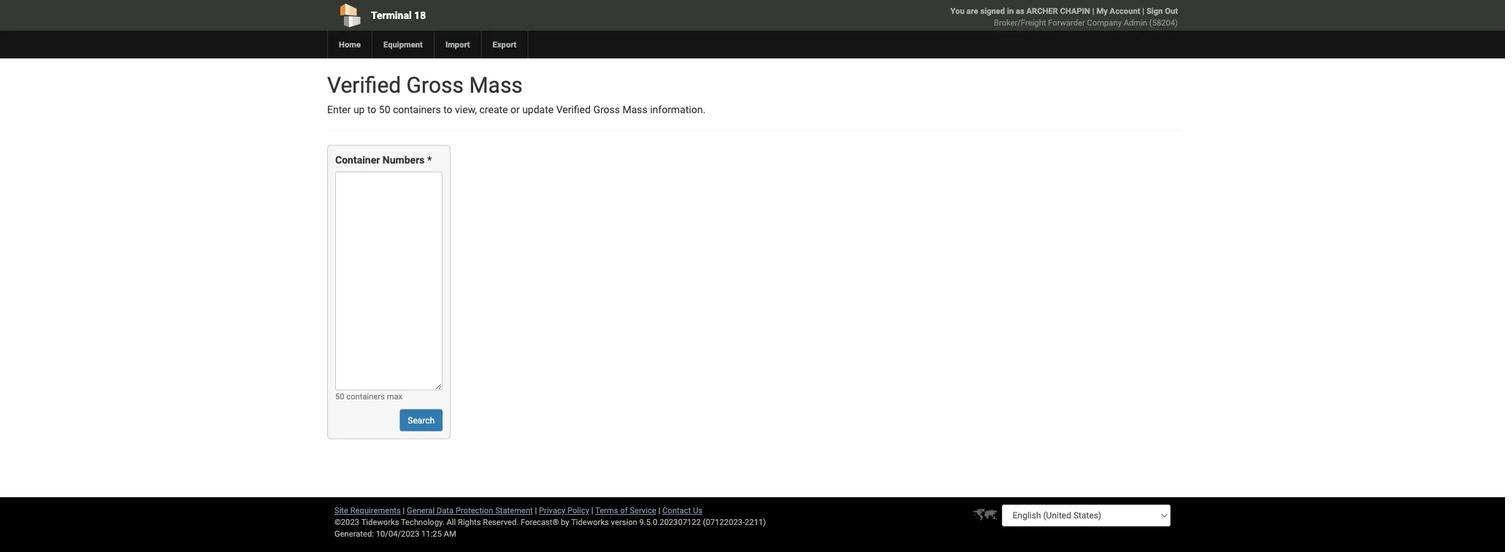 Task type: vqa. For each thing, say whether or not it's contained in the screenshot.
email at the top of page
no



Task type: describe. For each thing, give the bounding box(es) containing it.
out
[[1166, 6, 1179, 16]]

information.
[[650, 104, 706, 116]]

are
[[967, 6, 979, 16]]

policy
[[568, 506, 590, 515]]

terms of service link
[[596, 506, 657, 515]]

requirements
[[351, 506, 401, 515]]

2 to from the left
[[444, 104, 453, 116]]

18
[[414, 9, 426, 21]]

site
[[335, 506, 348, 515]]

sign
[[1147, 6, 1164, 16]]

account
[[1110, 6, 1141, 16]]

| up forecast®
[[535, 506, 537, 515]]

| left my
[[1093, 6, 1095, 16]]

create
[[480, 104, 508, 116]]

up
[[354, 104, 365, 116]]

1 horizontal spatial mass
[[623, 104, 648, 116]]

terminal
[[371, 9, 412, 21]]

50 inside verified gross mass enter up to 50 containers to view, create or update verified gross mass information.
[[379, 104, 391, 116]]

import
[[446, 40, 470, 49]]

you
[[951, 6, 965, 16]]

1 to from the left
[[367, 104, 377, 116]]

equipment
[[384, 40, 423, 49]]

1 vertical spatial gross
[[594, 104, 620, 116]]

(07122023-
[[703, 518, 745, 527]]

signed
[[981, 6, 1005, 16]]

tideworks
[[571, 518, 609, 527]]

©2023 tideworks
[[335, 518, 399, 527]]

rights
[[458, 518, 481, 527]]

50 containers max search
[[335, 392, 435, 426]]

am
[[444, 529, 456, 539]]

forwarder
[[1049, 18, 1086, 27]]

container
[[335, 154, 380, 166]]

of
[[621, 506, 628, 515]]

terminal 18
[[371, 9, 426, 21]]

enter
[[327, 104, 351, 116]]

| up 9.5.0.202307122
[[659, 506, 661, 515]]

my
[[1097, 6, 1108, 16]]

company
[[1088, 18, 1122, 27]]

general
[[407, 506, 435, 515]]

contact
[[663, 506, 691, 515]]

home
[[339, 40, 361, 49]]

1 vertical spatial verified
[[557, 104, 591, 116]]

protection
[[456, 506, 493, 515]]

search button
[[400, 409, 443, 431]]

*
[[427, 154, 432, 166]]

50 inside 50 containers max search
[[335, 392, 345, 401]]



Task type: locate. For each thing, give the bounding box(es) containing it.
| left sign
[[1143, 6, 1145, 16]]

mass
[[469, 72, 523, 98], [623, 104, 648, 116]]

gross up view,
[[407, 72, 464, 98]]

all
[[447, 518, 456, 527]]

50 left max
[[335, 392, 345, 401]]

export
[[493, 40, 517, 49]]

version
[[611, 518, 638, 527]]

general data protection statement link
[[407, 506, 533, 515]]

gross right the update
[[594, 104, 620, 116]]

0 vertical spatial verified
[[327, 72, 401, 98]]

1 vertical spatial mass
[[623, 104, 648, 116]]

verified
[[327, 72, 401, 98], [557, 104, 591, 116]]

reserved.
[[483, 518, 519, 527]]

container numbers *
[[335, 154, 432, 166]]

you are signed in as archer chapin | my account | sign out broker/freight forwarder company admin (58204)
[[951, 6, 1179, 27]]

containers inside verified gross mass enter up to 50 containers to view, create or update verified gross mass information.
[[393, 104, 441, 116]]

0 horizontal spatial to
[[367, 104, 377, 116]]

0 vertical spatial containers
[[393, 104, 441, 116]]

max
[[387, 392, 403, 401]]

as
[[1016, 6, 1025, 16]]

gross
[[407, 72, 464, 98], [594, 104, 620, 116]]

containers inside 50 containers max search
[[347, 392, 385, 401]]

0 horizontal spatial containers
[[347, 392, 385, 401]]

| up tideworks at the left of the page
[[592, 506, 594, 515]]

| left general
[[403, 506, 405, 515]]

verified right the update
[[557, 104, 591, 116]]

technology.
[[401, 518, 445, 527]]

site requirements link
[[335, 506, 401, 515]]

us
[[693, 506, 703, 515]]

equipment link
[[372, 31, 434, 58]]

verified up up
[[327, 72, 401, 98]]

2211)
[[745, 518, 766, 527]]

(58204)
[[1150, 18, 1179, 27]]

Container Numbers * text field
[[335, 171, 443, 390]]

service
[[630, 506, 657, 515]]

0 vertical spatial mass
[[469, 72, 523, 98]]

50 right up
[[379, 104, 391, 116]]

10/04/2023
[[376, 529, 420, 539]]

terms
[[596, 506, 618, 515]]

contact us link
[[663, 506, 703, 515]]

privacy
[[539, 506, 566, 515]]

11:25
[[422, 529, 442, 539]]

50
[[379, 104, 391, 116], [335, 392, 345, 401]]

home link
[[327, 31, 372, 58]]

to left view,
[[444, 104, 453, 116]]

0 vertical spatial 50
[[379, 104, 391, 116]]

export link
[[481, 31, 528, 58]]

privacy policy link
[[539, 506, 590, 515]]

mass up create
[[469, 72, 523, 98]]

0 horizontal spatial verified
[[327, 72, 401, 98]]

forecast®
[[521, 518, 559, 527]]

0 horizontal spatial mass
[[469, 72, 523, 98]]

1 horizontal spatial gross
[[594, 104, 620, 116]]

containers left max
[[347, 392, 385, 401]]

view,
[[455, 104, 477, 116]]

9.5.0.202307122
[[640, 518, 701, 527]]

in
[[1008, 6, 1014, 16]]

admin
[[1124, 18, 1148, 27]]

by
[[561, 518, 570, 527]]

1 horizontal spatial 50
[[379, 104, 391, 116]]

generated:
[[335, 529, 374, 539]]

1 vertical spatial containers
[[347, 392, 385, 401]]

1 horizontal spatial containers
[[393, 104, 441, 116]]

terminal 18 link
[[327, 0, 669, 31]]

0 horizontal spatial gross
[[407, 72, 464, 98]]

site requirements | general data protection statement | privacy policy | terms of service | contact us ©2023 tideworks technology. all rights reserved. forecast® by tideworks version 9.5.0.202307122 (07122023-2211) generated: 10/04/2023 11:25 am
[[335, 506, 766, 539]]

containers
[[393, 104, 441, 116], [347, 392, 385, 401]]

to right up
[[367, 104, 377, 116]]

numbers
[[383, 154, 425, 166]]

chapin
[[1061, 6, 1091, 16]]

containers left view,
[[393, 104, 441, 116]]

my account link
[[1097, 6, 1141, 16]]

archer
[[1027, 6, 1059, 16]]

1 horizontal spatial verified
[[557, 104, 591, 116]]

1 horizontal spatial to
[[444, 104, 453, 116]]

mass left the information. in the top of the page
[[623, 104, 648, 116]]

import link
[[434, 31, 481, 58]]

|
[[1093, 6, 1095, 16], [1143, 6, 1145, 16], [403, 506, 405, 515], [535, 506, 537, 515], [592, 506, 594, 515], [659, 506, 661, 515]]

statement
[[496, 506, 533, 515]]

1 vertical spatial 50
[[335, 392, 345, 401]]

search
[[408, 415, 435, 426]]

broker/freight
[[994, 18, 1047, 27]]

sign out link
[[1147, 6, 1179, 16]]

0 horizontal spatial 50
[[335, 392, 345, 401]]

data
[[437, 506, 454, 515]]

to
[[367, 104, 377, 116], [444, 104, 453, 116]]

or
[[511, 104, 520, 116]]

verified gross mass enter up to 50 containers to view, create or update verified gross mass information.
[[327, 72, 706, 116]]

update
[[523, 104, 554, 116]]

0 vertical spatial gross
[[407, 72, 464, 98]]



